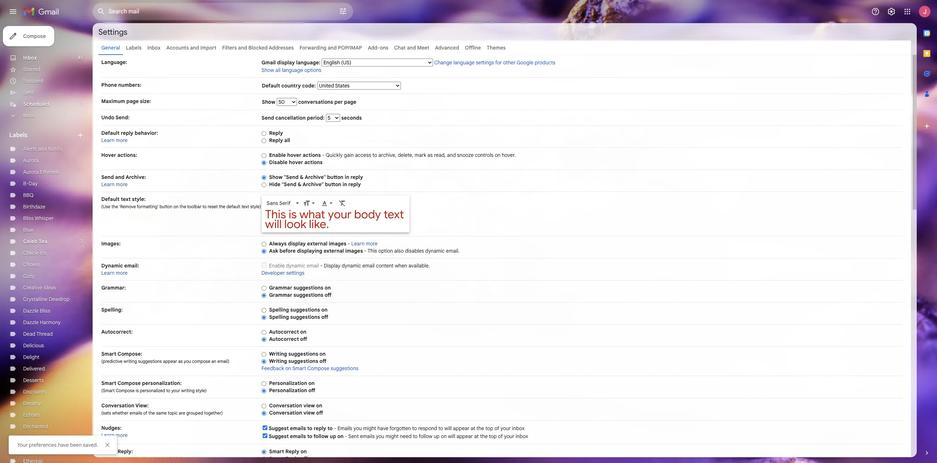 Task type: vqa. For each thing, say whether or not it's contained in the screenshot.
"Starred" Link
yes



Task type: locate. For each thing, give the bounding box(es) containing it.
Smart Reply off radio
[[262, 457, 266, 462]]

1 horizontal spatial inbox link
[[147, 45, 161, 51]]

dead thread link
[[23, 331, 53, 338]]

and left import
[[190, 45, 199, 51]]

0 vertical spatial actions
[[303, 152, 321, 158]]

Spelling suggestions on radio
[[262, 308, 266, 313]]

spelling
[[269, 307, 289, 313], [269, 314, 289, 321]]

1 horizontal spatial have
[[378, 426, 388, 432]]

delight link
[[23, 354, 39, 361]]

all for reply
[[284, 137, 290, 144]]

0 vertical spatial in
[[345, 174, 349, 181]]

off down spelling suggestions on
[[321, 314, 328, 321]]

actions
[[303, 152, 321, 158], [304, 159, 323, 166]]

and
[[190, 45, 199, 51], [238, 45, 247, 51], [328, 45, 337, 51], [407, 45, 416, 51], [38, 146, 47, 152], [447, 152, 456, 158], [115, 174, 124, 181]]

inbox inside labels navigation
[[23, 55, 37, 61]]

display up before
[[288, 241, 306, 247]]

autocorrect down autocorrect on in the left bottom of the page
[[269, 336, 299, 343]]

archive" for hide
[[303, 181, 324, 188]]

when down also
[[395, 263, 407, 269]]

2 vertical spatial show
[[269, 174, 283, 181]]

0 vertical spatial &
[[300, 174, 304, 181]]

1 vertical spatial spelling
[[269, 314, 289, 321]]

None checkbox
[[263, 426, 267, 431], [263, 434, 267, 439], [263, 426, 267, 431], [263, 434, 267, 439]]

1 vertical spatial style)
[[196, 388, 207, 394]]

spelling:
[[101, 307, 123, 313]]

labels right general link
[[126, 45, 142, 51]]

& for hide
[[298, 181, 301, 188]]

have left forgotten
[[378, 426, 388, 432]]

smart for smart compose personalization: (smart compose is personalized to your writing style)
[[101, 380, 116, 387]]

"send right hide
[[282, 181, 296, 188]]

you inside smart compose: (predictive writing suggestions appear as you compose an email)
[[184, 359, 191, 364]]

more down nudges:
[[116, 432, 128, 439]]

1 personalization from the top
[[269, 380, 307, 387]]

and for archive:
[[115, 174, 124, 181]]

1 horizontal spatial is
[[289, 207, 297, 222]]

Show "Send & Archive" button in reply radio
[[262, 175, 266, 180]]

writing right writing suggestions on radio
[[269, 351, 287, 358]]

maximum
[[101, 98, 125, 105]]

0 horizontal spatial email
[[307, 263, 319, 269]]

page left size:
[[126, 98, 139, 105]]

smart for smart reply off
[[269, 456, 284, 462]]

appear
[[163, 359, 177, 364], [453, 426, 469, 432], [457, 433, 473, 440]]

page right per
[[344, 99, 356, 105]]

suggestions for writing suggestions off
[[288, 358, 318, 365]]

"send for hide
[[282, 181, 296, 188]]

undo
[[101, 114, 114, 121]]

enchanted up the preferences
[[23, 435, 48, 442]]

sent down emails
[[348, 433, 359, 440]]

in up remove formatting ‪(⌘\)‬ icon
[[343, 181, 347, 188]]

bliss up the blue link
[[23, 215, 34, 222]]

show for show all language options
[[262, 67, 274, 73]]

0 vertical spatial enchanted
[[23, 424, 48, 430]]

nudges:
[[101, 425, 122, 432]]

in down the gain
[[345, 174, 349, 181]]

smart up (show
[[101, 449, 116, 455]]

1 horizontal spatial email
[[363, 263, 375, 269]]

show down the gmail
[[262, 67, 274, 73]]

"send down 'disable hover actions'
[[284, 174, 299, 181]]

off for smart reply on
[[301, 456, 307, 462]]

hover for enable
[[287, 152, 301, 158]]

available.
[[409, 263, 430, 269]]

1 vertical spatial aurora
[[23, 169, 39, 175]]

Disable hover actions radio
[[262, 160, 266, 166]]

1 aurora from the top
[[23, 157, 39, 164]]

emails
[[338, 426, 352, 432]]

suggestions for grammar suggestions off
[[294, 292, 323, 299]]

off for writing suggestions on
[[320, 358, 326, 365]]

0 horizontal spatial this
[[265, 207, 286, 222]]

sent inside labels navigation
[[23, 89, 34, 96]]

autocorrect up autocorrect off
[[269, 329, 299, 335]]

emails inside conversation view: (sets whether emails of the same topic are grouped together)
[[130, 411, 142, 416]]

dazzle up dead
[[23, 320, 39, 326]]

1 vertical spatial default
[[101, 130, 120, 136]]

1 vertical spatial send
[[101, 174, 114, 181]]

the inside conversation view: (sets whether emails of the same topic are grouped together)
[[148, 411, 155, 416]]

button down show "send & archive" button in reply
[[325, 181, 341, 188]]

reply down send: on the top left
[[121, 130, 133, 136]]

main menu image
[[9, 7, 17, 16]]

you for emails
[[354, 426, 362, 432]]

1 vertical spatial settings
[[286, 270, 304, 276]]

advanced search options image
[[336, 4, 350, 18]]

support image
[[871, 7, 880, 16]]

change language settings for other google products link
[[434, 59, 555, 66]]

email down ask before displaying external images - this option also disables dynamic email.
[[363, 263, 375, 269]]

check-ins link
[[23, 250, 47, 257]]

0 vertical spatial have
[[378, 426, 388, 432]]

and inside send and archive: learn more
[[115, 174, 124, 181]]

0 horizontal spatial follow
[[314, 433, 329, 440]]

smart inside smart compose: (predictive writing suggestions appear as you compose an email)
[[101, 351, 116, 358]]

1 vertical spatial have
[[58, 442, 69, 449]]

inbox
[[512, 426, 525, 432], [516, 433, 528, 440]]

0 horizontal spatial all
[[275, 67, 281, 73]]

labels inside navigation
[[9, 132, 27, 139]]

email
[[307, 263, 319, 269], [363, 263, 375, 269]]

1 suggest from the top
[[269, 426, 289, 432]]

0 vertical spatial all
[[275, 67, 281, 73]]

0 horizontal spatial language
[[282, 67, 303, 73]]

Conversation view on radio
[[262, 404, 266, 409]]

tea
[[39, 238, 47, 245]]

2 vertical spatial button
[[160, 204, 172, 210]]

1 vertical spatial archive"
[[303, 181, 324, 188]]

1 vertical spatial &
[[298, 181, 301, 188]]

controls
[[475, 152, 494, 158]]

enable inside enable dynamic email - display dynamic email content when available. developer settings
[[269, 263, 285, 269]]

suggestions for writing suggestions on
[[288, 351, 318, 358]]

1 enchanted from the top
[[23, 424, 48, 430]]

enchanted tranquil link
[[23, 435, 67, 442]]

ask
[[269, 248, 278, 254]]

when inside smart reply: (show suggested replies when available.)
[[151, 457, 161, 462]]

1 vertical spatial enable
[[269, 263, 285, 269]]

grammar down developer settings link
[[269, 285, 292, 291]]

chat and meet
[[394, 45, 429, 51]]

0 horizontal spatial is
[[136, 388, 139, 394]]

nudges: learn more
[[101, 425, 128, 439]]

disable hover actions
[[269, 159, 323, 166]]

2 suggest from the top
[[269, 433, 289, 440]]

button right formatting'
[[160, 204, 172, 210]]

hover actions:
[[101, 152, 137, 158]]

personalization on
[[269, 380, 315, 387]]

available.)
[[163, 457, 182, 462]]

1 follow from the left
[[314, 433, 329, 440]]

as left 'compose' on the bottom left of the page
[[178, 359, 183, 364]]

toolbar
[[187, 204, 201, 210]]

personalization up personalization off
[[269, 380, 307, 387]]

aurora down aurora link
[[23, 169, 39, 175]]

and left archive:
[[115, 174, 124, 181]]

enchanted
[[23, 424, 48, 430], [23, 435, 48, 442], [23, 447, 48, 453]]

external down the always display external images - learn more
[[324, 248, 344, 254]]

Enable hover actions radio
[[262, 153, 266, 158]]

might down suggest emails to reply to - emails you might have forgotten to respond to will appear at the top of your inbox
[[386, 433, 399, 440]]

images up enable dynamic email - display dynamic email content when available. developer settings
[[345, 248, 363, 254]]

you right emails
[[354, 426, 362, 432]]

1 vertical spatial button
[[325, 181, 341, 188]]

2 writing from the top
[[269, 358, 287, 365]]

0 horizontal spatial when
[[151, 457, 161, 462]]

is down serif
[[289, 207, 297, 222]]

1 vertical spatial images
[[345, 248, 363, 254]]

learn inside default reply behavior: learn more
[[101, 137, 115, 144]]

more
[[23, 113, 35, 119]]

display up show all language options link
[[277, 59, 295, 66]]

0 horizontal spatial labels
[[9, 132, 27, 139]]

1 horizontal spatial might
[[386, 433, 399, 440]]

email.
[[446, 248, 460, 254]]

0 vertical spatial autocorrect
[[269, 329, 299, 335]]

page
[[126, 98, 139, 105], [344, 99, 356, 105]]

enchanted for enchanted tranquil
[[23, 435, 48, 442]]

2 vertical spatial enchanted
[[23, 447, 48, 453]]

grammar right grammar suggestions off option
[[269, 292, 292, 299]]

have down the tranquil
[[58, 442, 69, 449]]

smart right smart reply off 'radio'
[[269, 456, 284, 462]]

1 vertical spatial writing
[[181, 388, 195, 394]]

1 vertical spatial grammar
[[269, 292, 292, 299]]

0 vertical spatial aurora
[[23, 157, 39, 164]]

more inside send and archive: learn more
[[116, 181, 128, 188]]

more down archive:
[[116, 181, 128, 188]]

smart inside smart reply: (show suggested replies when available.)
[[101, 449, 116, 455]]

0 horizontal spatial text
[[121, 196, 131, 203]]

personalization for personalization off
[[269, 388, 307, 394]]

Personalization off radio
[[262, 389, 266, 394]]

1 writing from the top
[[269, 351, 287, 358]]

to inside smart compose personalization: (smart compose is personalized to your writing style)
[[166, 388, 170, 394]]

to
[[373, 152, 377, 158], [203, 204, 207, 210], [166, 388, 170, 394], [307, 426, 312, 432], [328, 426, 333, 432], [412, 426, 417, 432], [439, 426, 443, 432], [307, 433, 312, 440], [413, 433, 418, 440]]

3 enchanted from the top
[[23, 447, 48, 453]]

more down dynamic
[[116, 270, 128, 276]]

hover up 'disable hover actions'
[[287, 152, 301, 158]]

1 vertical spatial all
[[284, 137, 290, 144]]

actions up show "send & archive" button in reply
[[304, 159, 323, 166]]

learn more link down dynamic
[[101, 270, 128, 276]]

None checkbox
[[262, 263, 266, 268]]

grammar suggestions on
[[269, 285, 331, 291]]

formatting'
[[137, 204, 158, 210]]

1 vertical spatial as
[[178, 359, 183, 364]]

tranquil
[[49, 435, 67, 442]]

is inside smart compose personalization: (smart compose is personalized to your writing style)
[[136, 388, 139, 394]]

you down suggest emails to reply to - emails you might have forgotten to respond to will appear at the top of your inbox
[[376, 433, 384, 440]]

0 vertical spatial might
[[363, 426, 376, 432]]

view down the conversation view on
[[303, 410, 315, 416]]

to inside default text style: (use the 'remove formatting' button on the toolbar to reset the default text style)
[[203, 204, 207, 210]]

labels up alerts
[[9, 132, 27, 139]]

dynamic left email.
[[425, 248, 445, 254]]

dead
[[23, 331, 35, 338]]

default inside default reply behavior: learn more
[[101, 130, 120, 136]]

conversation for conversation view off
[[269, 410, 302, 416]]

writing
[[269, 351, 287, 358], [269, 358, 287, 365]]

behavior:
[[135, 130, 158, 136]]

compose down gmail image
[[23, 33, 46, 39]]

images up display
[[329, 241, 346, 247]]

emails down view:
[[130, 411, 142, 416]]

appear inside smart compose: (predictive writing suggestions appear as you compose an email)
[[163, 359, 177, 364]]

enable up disable in the top of the page
[[269, 152, 286, 158]]

2 dazzle from the top
[[23, 320, 39, 326]]

enable for enable dynamic email
[[269, 263, 285, 269]]

of
[[143, 411, 147, 416], [495, 426, 499, 432], [498, 433, 503, 440]]

dynamic
[[101, 263, 123, 269]]

2 enable from the top
[[269, 263, 285, 269]]

archive,
[[379, 152, 397, 158]]

0 vertical spatial grammar
[[269, 285, 292, 291]]

forwarding and pop/imap
[[300, 45, 362, 51]]

personalization
[[269, 380, 307, 387], [269, 388, 307, 394]]

google
[[517, 59, 533, 66]]

dreamy link
[[23, 401, 41, 407]]

& up hide "send & archive" button in reply
[[300, 174, 304, 181]]

conversation inside conversation view: (sets whether emails of the same topic are grouped together)
[[101, 403, 134, 409]]

access
[[355, 152, 371, 158]]

1 horizontal spatial settings
[[476, 59, 494, 66]]

smart for smart compose: (predictive writing suggestions appear as you compose an email)
[[101, 351, 116, 358]]

sent down snoozed
[[23, 89, 34, 96]]

2 view from the top
[[303, 410, 315, 416]]

and right filters
[[238, 45, 247, 51]]

archive" down show "send & archive" button in reply
[[303, 181, 324, 188]]

off down "grammar suggestions on"
[[325, 292, 332, 299]]

reply up formatting options toolbar in the left of the page
[[348, 181, 361, 188]]

you left 'compose' on the bottom left of the page
[[184, 359, 191, 364]]

enable up developer
[[269, 263, 285, 269]]

code:
[[302, 83, 316, 89]]

"send for show
[[284, 174, 299, 181]]

compose
[[192, 359, 210, 364]]

dynamic up developer settings link
[[286, 263, 305, 269]]

grammar for grammar suggestions on
[[269, 285, 292, 291]]

0 horizontal spatial writing
[[124, 359, 137, 364]]

view:
[[135, 403, 149, 409]]

snoozed
[[23, 78, 43, 84]]

spelling right spelling suggestions on option at bottom
[[269, 307, 289, 313]]

2 spelling from the top
[[269, 314, 289, 321]]

0 horizontal spatial settings
[[286, 270, 304, 276]]

labels for labels link
[[126, 45, 142, 51]]

smart
[[101, 351, 116, 358], [292, 365, 306, 372], [101, 380, 116, 387], [101, 449, 116, 455], [269, 449, 284, 455], [269, 456, 284, 462]]

learn inside send and archive: learn more
[[101, 181, 115, 188]]

2 personalization from the top
[[269, 388, 307, 394]]

2 grammar from the top
[[269, 292, 292, 299]]

default for default text style: (use the 'remove formatting' button on the toolbar to reset the default text style)
[[101, 196, 120, 203]]

delicious link
[[23, 343, 44, 349]]

tab list
[[917, 23, 937, 437]]

style) up the 'grouped'
[[196, 388, 207, 394]]

your inside smart compose personalization: (smart compose is personalized to your writing style)
[[171, 388, 180, 394]]

harmony
[[40, 320, 61, 326]]

together)
[[204, 411, 223, 416]]

writing suggestions off
[[269, 358, 326, 365]]

default up (use
[[101, 196, 120, 203]]

0 vertical spatial show
[[262, 67, 274, 73]]

1 vertical spatial you
[[354, 426, 362, 432]]

0 horizontal spatial might
[[363, 426, 376, 432]]

in for show "send & archive" button in reply
[[345, 174, 349, 181]]

learn up hover
[[101, 137, 115, 144]]

writing inside smart compose: (predictive writing suggestions appear as you compose an email)
[[124, 359, 137, 364]]

smart compose: (predictive writing suggestions appear as you compose an email)
[[101, 351, 229, 364]]

pop/imap
[[338, 45, 362, 51]]

and left pop/imap
[[328, 45, 337, 51]]

text up 'remove
[[121, 196, 131, 203]]

1 email from the left
[[307, 263, 319, 269]]

conversation up whether
[[101, 403, 134, 409]]

0 horizontal spatial as
[[178, 359, 183, 364]]

1 horizontal spatial inbox
[[147, 45, 161, 51]]

2 autocorrect from the top
[[269, 336, 299, 343]]

bliss whisper
[[23, 215, 54, 222]]

0 vertical spatial default
[[262, 83, 280, 89]]

enchanted whispers link
[[23, 447, 70, 453]]

suggest for suggest emails to reply to - emails you might have forgotten to respond to will appear at the top of your inbox
[[269, 426, 289, 432]]

writing up are on the left of the page
[[181, 388, 195, 394]]

learn more link for nudges:
[[101, 432, 128, 439]]

1 horizontal spatial when
[[395, 263, 407, 269]]

learn more link for default reply behavior:
[[101, 137, 128, 144]]

is inside this is what your body text will look like.
[[289, 207, 297, 222]]

button for hide "send & archive" button in reply
[[325, 181, 341, 188]]

for
[[495, 59, 502, 66]]

1 horizontal spatial follow
[[419, 433, 432, 440]]

2 vertical spatial you
[[376, 433, 384, 440]]

inbox link right labels link
[[147, 45, 161, 51]]

None search field
[[93, 3, 353, 20]]

2 up from the left
[[434, 433, 440, 440]]

0 vertical spatial personalization
[[269, 380, 307, 387]]

1 autocorrect from the top
[[269, 329, 299, 335]]

off down smart reply on
[[301, 456, 307, 462]]

conversation view on
[[269, 403, 322, 409]]

hover right disable in the top of the page
[[289, 159, 303, 166]]

show down the default country code:
[[262, 99, 277, 105]]

phone numbers:
[[101, 82, 141, 88]]

1 horizontal spatial dynamic
[[342, 263, 361, 269]]

Always display external images radio
[[262, 242, 266, 247]]

creative ideas
[[23, 285, 56, 291]]

dazzle
[[23, 308, 39, 314], [23, 320, 39, 326]]

- inside enable dynamic email - display dynamic email content when available. developer settings
[[320, 263, 323, 269]]

button for show "send & archive" button in reply
[[327, 174, 343, 181]]

and for pop/imap
[[328, 45, 337, 51]]

autocorrect for autocorrect on
[[269, 329, 299, 335]]

0 horizontal spatial page
[[126, 98, 139, 105]]

off for spelling suggestions on
[[321, 314, 328, 321]]

delivered link
[[23, 366, 45, 372]]

send inside send and archive: learn more
[[101, 174, 114, 181]]

spelling right spelling suggestions off option
[[269, 314, 289, 321]]

0 vertical spatial view
[[303, 403, 315, 409]]

language down "gmail display language:" in the top of the page
[[282, 67, 303, 73]]

view for on
[[303, 403, 315, 409]]

1 view from the top
[[303, 403, 315, 409]]

dazzle bliss link
[[23, 308, 50, 314]]

1 vertical spatial enchanted
[[23, 435, 48, 442]]

default inside default text style: (use the 'remove formatting' button on the toolbar to reset the default text style)
[[101, 196, 120, 203]]

per
[[334, 99, 343, 105]]

personalization down personalization on
[[269, 388, 307, 394]]

off up writing suggestions on
[[300, 336, 307, 343]]

Conversation view off radio
[[262, 411, 266, 416]]

more up ask before displaying external images - this option also disables dynamic email.
[[366, 241, 378, 247]]

1 horizontal spatial language
[[454, 59, 475, 66]]

suggestions for spelling suggestions off
[[290, 314, 320, 321]]

writing suggestions on
[[269, 351, 326, 358]]

formatting options toolbar
[[264, 196, 407, 210]]

settings
[[476, 59, 494, 66], [286, 270, 304, 276]]

reply all
[[269, 137, 290, 144]]

and for import
[[190, 45, 199, 51]]

1 grammar from the top
[[269, 285, 292, 291]]

enable hover actions - quickly gain access to archive, delete, mark as read, and snooze controls on hover.
[[269, 152, 516, 158]]

reply up smart reply off
[[285, 449, 299, 455]]

compose right (smart in the left bottom of the page
[[116, 388, 135, 394]]

themes
[[487, 45, 506, 51]]

0 vertical spatial of
[[143, 411, 147, 416]]

0 vertical spatial archive"
[[305, 174, 326, 181]]

enchanted tranquil
[[23, 435, 67, 442]]

when right replies
[[151, 457, 161, 462]]

1 vertical spatial display
[[288, 241, 306, 247]]

on inside default text style: (use the 'remove formatting' button on the toolbar to reset the default text style)
[[174, 204, 179, 210]]

send up reply radio
[[262, 115, 274, 121]]

dynamic right display
[[342, 263, 361, 269]]

1 enable from the top
[[269, 152, 286, 158]]

writing up feedback
[[269, 358, 287, 365]]

spelling for spelling suggestions off
[[269, 314, 289, 321]]

2 enchanted from the top
[[23, 435, 48, 442]]

aurora link
[[23, 157, 39, 164]]

enchanted down enchanted tranquil
[[23, 447, 48, 453]]

0 vertical spatial style)
[[250, 204, 261, 210]]

celeb
[[23, 238, 37, 245]]

desserts
[[23, 377, 44, 384]]

off down the conversation view on
[[316, 410, 323, 416]]

settings up "grammar suggestions on"
[[286, 270, 304, 276]]

0 vertical spatial button
[[327, 174, 343, 181]]

0 vertical spatial inbox
[[147, 45, 161, 51]]

off for grammar suggestions on
[[325, 292, 332, 299]]

-
[[322, 152, 325, 158], [348, 241, 350, 247], [364, 248, 367, 254], [320, 263, 323, 269], [334, 426, 336, 432], [345, 433, 347, 440]]

&
[[300, 174, 304, 181], [298, 181, 301, 188]]

2 horizontal spatial you
[[376, 433, 384, 440]]

suggest
[[269, 426, 289, 432], [269, 433, 289, 440]]

1 vertical spatial bliss
[[40, 308, 50, 314]]

1 vertical spatial inbox
[[23, 55, 37, 61]]

0 vertical spatial bliss
[[23, 215, 34, 222]]

0 vertical spatial dazzle
[[23, 308, 39, 314]]

and inside labels navigation
[[38, 146, 47, 152]]

1 horizontal spatial text
[[242, 204, 249, 210]]

learn more link up the hover actions:
[[101, 137, 128, 144]]

1 horizontal spatial writing
[[181, 388, 195, 394]]

0 vertical spatial is
[[289, 207, 297, 222]]

0 vertical spatial will
[[265, 217, 282, 232]]

smart inside smart compose personalization: (smart compose is personalized to your writing style)
[[101, 380, 116, 387]]

echoes link
[[23, 412, 40, 419]]

email)
[[217, 359, 229, 364]]

0 horizontal spatial inbox
[[23, 55, 37, 61]]

more inside default reply behavior: learn more
[[116, 137, 128, 144]]

1 dazzle from the top
[[23, 308, 39, 314]]

default
[[262, 83, 280, 89], [101, 130, 120, 136], [101, 196, 120, 203]]

1 spelling from the top
[[269, 307, 289, 313]]

send
[[262, 115, 274, 121], [101, 174, 114, 181]]

send and archive: learn more
[[101, 174, 146, 188]]

1 horizontal spatial sent
[[348, 433, 359, 440]]

1 vertical spatial writing
[[269, 358, 287, 365]]

writing down the compose:
[[124, 359, 137, 364]]

learn more link
[[101, 137, 128, 144], [101, 181, 128, 188], [351, 241, 378, 247], [101, 270, 128, 276], [101, 432, 128, 439]]

0 vertical spatial suggest
[[269, 426, 289, 432]]

archive" up hide "send & archive" button in reply
[[305, 174, 326, 181]]

1 vertical spatial dazzle
[[23, 320, 39, 326]]

1 vertical spatial view
[[303, 410, 315, 416]]

2 aurora from the top
[[23, 169, 39, 175]]



Task type: describe. For each thing, give the bounding box(es) containing it.
add-ons
[[368, 45, 388, 51]]

reply right reply all "option"
[[269, 137, 283, 144]]

compose inside button
[[23, 33, 46, 39]]

show for show
[[262, 99, 277, 105]]

suggestions for grammar suggestions on
[[294, 285, 323, 291]]

button inside default text style: (use the 'remove formatting' button on the toolbar to reset the default text style)
[[160, 204, 172, 210]]

thread
[[36, 331, 53, 338]]

0 vertical spatial external
[[307, 241, 328, 247]]

labels navigation
[[0, 23, 93, 464]]

- left quickly
[[322, 152, 325, 158]]

(predictive
[[101, 359, 122, 364]]

check-ins
[[23, 250, 47, 257]]

learn inside nudges: learn more
[[101, 432, 115, 439]]

scheduled link
[[23, 101, 49, 107]]

hover
[[101, 152, 116, 158]]

archive" for show
[[305, 174, 326, 181]]

1 vertical spatial appear
[[453, 426, 469, 432]]

1 vertical spatial this
[[368, 248, 377, 254]]

period:
[[307, 115, 325, 121]]

& for show
[[300, 174, 304, 181]]

chat
[[394, 45, 406, 51]]

default country code:
[[262, 83, 317, 89]]

dazzle for dazzle bliss
[[23, 308, 39, 314]]

1 horizontal spatial bliss
[[40, 308, 50, 314]]

reply down access
[[351, 174, 363, 181]]

2 follow from the left
[[419, 433, 432, 440]]

default for default country code:
[[262, 83, 280, 89]]

developer settings link
[[262, 270, 304, 276]]

alerts
[[23, 146, 37, 152]]

1 vertical spatial of
[[495, 426, 499, 432]]

echoes
[[23, 412, 40, 419]]

view for off
[[303, 410, 315, 416]]

smart reply: (show suggested replies when available.)
[[101, 449, 182, 462]]

actions:
[[117, 152, 137, 158]]

smart reply off
[[269, 456, 307, 462]]

display
[[324, 263, 340, 269]]

(use
[[101, 204, 110, 210]]

gmail display language:
[[262, 59, 320, 66]]

settings image
[[887, 7, 896, 16]]

1 vertical spatial at
[[474, 433, 479, 440]]

1 vertical spatial might
[[386, 433, 399, 440]]

general link
[[101, 45, 120, 51]]

2 vertical spatial of
[[498, 433, 503, 440]]

Ask before displaying external images radio
[[262, 249, 266, 254]]

will inside this is what your body text will look like.
[[265, 217, 282, 232]]

cancellation
[[275, 115, 306, 121]]

writing for writing suggestions on
[[269, 351, 287, 358]]

sent link
[[23, 89, 34, 96]]

enchanted for enchanted whispers
[[23, 447, 48, 453]]

your inside this is what your body text will look like.
[[328, 207, 352, 222]]

what
[[299, 207, 325, 222]]

- left option
[[364, 248, 367, 254]]

conversation view: (sets whether emails of the same topic are grouped together)
[[101, 403, 223, 416]]

1 vertical spatial will
[[444, 426, 452, 432]]

you for as
[[184, 359, 191, 364]]

style) inside smart compose personalization: (smart compose is personalized to your writing style)
[[196, 388, 207, 394]]

developer
[[262, 270, 285, 276]]

all for show
[[275, 67, 281, 73]]

Spelling suggestions off radio
[[262, 315, 266, 321]]

reply up reply all
[[269, 130, 283, 136]]

default
[[226, 204, 240, 210]]

show "send & archive" button in reply
[[269, 174, 363, 181]]

addresses
[[269, 45, 294, 51]]

Grammar suggestions on radio
[[262, 286, 266, 291]]

this is what your body text will look like.
[[265, 207, 404, 232]]

dazzle for dazzle harmony
[[23, 320, 39, 326]]

display for gmail
[[277, 59, 295, 66]]

gmail
[[262, 59, 276, 66]]

ins
[[40, 250, 47, 257]]

off for conversation view on
[[316, 410, 323, 416]]

sans serif option
[[265, 200, 294, 207]]

default for default reply behavior: learn more
[[101, 130, 120, 136]]

your preferences have been saved. alert
[[9, 17, 926, 455]]

0 vertical spatial settings
[[476, 59, 494, 66]]

Autocorrect on radio
[[262, 330, 266, 335]]

search mail image
[[95, 5, 108, 18]]

Hide "Send & Archive" button in reply radio
[[262, 182, 266, 188]]

send for send cancellation period:
[[262, 115, 274, 121]]

- up ask before displaying external images - this option also disables dynamic email.
[[348, 241, 350, 247]]

dazzle harmony link
[[23, 320, 61, 326]]

hover for disable
[[289, 159, 303, 166]]

1 vertical spatial inbox
[[516, 433, 528, 440]]

blue link
[[23, 227, 33, 233]]

Grammar suggestions off radio
[[262, 293, 266, 298]]

reply inside default reply behavior: learn more
[[121, 130, 133, 136]]

smart for smart reply on
[[269, 449, 284, 455]]

1 up from the left
[[330, 433, 336, 440]]

reply left emails
[[314, 426, 326, 432]]

show for show "send & archive" button in reply
[[269, 174, 283, 181]]

suggestions for spelling suggestions on
[[290, 307, 320, 313]]

send for send and archive: learn more
[[101, 174, 114, 181]]

2 vertical spatial will
[[448, 433, 455, 440]]

smart compose personalization: (smart compose is personalized to your writing style)
[[101, 380, 207, 394]]

- down emails
[[345, 433, 347, 440]]

forwarding
[[300, 45, 326, 51]]

respond
[[418, 426, 437, 432]]

alerts and notifs link
[[23, 146, 62, 152]]

Search mail text field
[[109, 8, 318, 15]]

of inside conversation view: (sets whether emails of the same topic are grouped together)
[[143, 411, 147, 416]]

enchanted for enchanted 'link'
[[23, 424, 48, 430]]

reply down smart reply on
[[285, 456, 299, 462]]

when inside enable dynamic email - display dynamic email content when available. developer settings
[[395, 263, 407, 269]]

Smart Reply on radio
[[262, 450, 266, 455]]

archive:
[[126, 174, 146, 181]]

always display external images - learn more
[[269, 241, 378, 247]]

like.
[[309, 217, 329, 232]]

compose up personalized
[[117, 380, 141, 387]]

remove formatting ‪(⌘\)‬ image
[[339, 200, 346, 207]]

phone
[[101, 82, 117, 88]]

smart down writing suggestions off
[[292, 365, 306, 372]]

autocorrect:
[[101, 329, 133, 335]]

1 vertical spatial top
[[489, 433, 497, 440]]

aurora for aurora link
[[23, 157, 39, 164]]

spelling for spelling suggestions on
[[269, 307, 289, 313]]

labels link
[[126, 45, 142, 51]]

2 horizontal spatial dynamic
[[425, 248, 445, 254]]

dreamy
[[23, 401, 41, 407]]

conversations
[[298, 99, 333, 105]]

before
[[280, 248, 296, 254]]

grammar suggestions off
[[269, 292, 332, 299]]

accounts and import
[[166, 45, 216, 51]]

and right read,
[[447, 152, 456, 158]]

'remove
[[119, 204, 136, 210]]

emails up smart reply on
[[290, 433, 306, 440]]

2 vertical spatial appear
[[457, 433, 473, 440]]

dewdrop
[[49, 296, 70, 303]]

aurora for aurora ethereal
[[23, 169, 39, 175]]

Writing suggestions on radio
[[262, 352, 266, 357]]

settings inside enable dynamic email - display dynamic email content when available. developer settings
[[286, 270, 304, 276]]

Personalization on radio
[[262, 381, 266, 387]]

display for always
[[288, 241, 306, 247]]

0 vertical spatial inbox link
[[147, 45, 161, 51]]

(smart
[[101, 388, 115, 394]]

actions for disable
[[304, 159, 323, 166]]

0 vertical spatial language
[[454, 59, 475, 66]]

0 vertical spatial at
[[471, 426, 475, 432]]

enchanted link
[[23, 424, 48, 430]]

and for meet
[[407, 45, 416, 51]]

style) inside default text style: (use the 'remove formatting' button on the toolbar to reset the default text style)
[[250, 204, 261, 210]]

1 horizontal spatial page
[[344, 99, 356, 105]]

labels heading
[[9, 132, 77, 139]]

default reply behavior: learn more
[[101, 130, 158, 144]]

learn up ask before displaying external images - this option also disables dynamic email.
[[351, 241, 365, 247]]

0 horizontal spatial dynamic
[[286, 263, 305, 269]]

conversation for conversation view: (sets whether emails of the same topic are grouped together)
[[101, 403, 134, 409]]

starred link
[[23, 66, 40, 73]]

(show
[[101, 457, 114, 462]]

b-day
[[23, 181, 38, 187]]

language:
[[101, 59, 127, 65]]

undo send:
[[101, 114, 130, 121]]

whisper
[[35, 215, 54, 222]]

0 vertical spatial top
[[486, 426, 493, 432]]

conversation for conversation view on
[[269, 403, 302, 409]]

suggest for suggest emails to follow up on - sent emails you might need to follow up on will appear at the top of your inbox
[[269, 433, 289, 440]]

have inside alert
[[58, 442, 69, 449]]

Autocorrect off radio
[[262, 337, 266, 343]]

gain
[[344, 152, 354, 158]]

1 vertical spatial external
[[324, 248, 344, 254]]

this inside this is what your body text will look like.
[[265, 207, 286, 222]]

email:
[[124, 263, 139, 269]]

sans
[[267, 200, 278, 207]]

more inside nudges: learn more
[[116, 432, 128, 439]]

and for blocked
[[238, 45, 247, 51]]

labels for labels heading
[[9, 132, 27, 139]]

reply:
[[118, 449, 133, 455]]

suggestions inside smart compose: (predictive writing suggestions appear as you compose an email)
[[138, 359, 162, 364]]

inbox for inbox link to the left
[[23, 55, 37, 61]]

ethereal
[[40, 169, 59, 175]]

topic
[[168, 411, 178, 416]]

learn inside 'dynamic email: learn more'
[[101, 270, 115, 276]]

autocorrect for autocorrect off
[[269, 336, 299, 343]]

actions for enable
[[303, 152, 321, 158]]

grammar for grammar suggestions off
[[269, 292, 292, 299]]

Writing suggestions off radio
[[262, 359, 266, 365]]

alerts and notifs
[[23, 146, 62, 152]]

look
[[284, 217, 306, 232]]

1 vertical spatial language
[[282, 67, 303, 73]]

learn more link up ask before displaying external images - this option also disables dynamic email.
[[351, 241, 378, 247]]

writing inside smart compose personalization: (smart compose is personalized to your writing style)
[[181, 388, 195, 394]]

default text style: (use the 'remove formatting' button on the toolbar to reset the default text style)
[[101, 196, 261, 210]]

writing for writing suggestions off
[[269, 358, 287, 365]]

learn more link for dynamic email:
[[101, 270, 128, 276]]

as inside smart compose: (predictive writing suggestions appear as you compose an email)
[[178, 359, 183, 364]]

your preferences have been saved.
[[17, 442, 98, 449]]

reset
[[208, 204, 218, 210]]

off down personalization on
[[308, 388, 315, 394]]

in for hide "send & archive" button in reply
[[343, 181, 347, 188]]

birthdaze link
[[23, 204, 45, 210]]

enable for enable hover actions
[[269, 152, 286, 158]]

desserts link
[[23, 377, 44, 384]]

and for notifs
[[38, 146, 47, 152]]

themes link
[[487, 45, 506, 51]]

more inside 'dynamic email: learn more'
[[116, 270, 128, 276]]

your
[[17, 442, 28, 449]]

blocked
[[248, 45, 268, 51]]

delicious
[[23, 343, 44, 349]]

inbox for topmost inbox link
[[147, 45, 161, 51]]

aurora ethereal
[[23, 169, 59, 175]]

compose down writing suggestions off
[[307, 365, 329, 372]]

1 vertical spatial sent
[[348, 433, 359, 440]]

0 vertical spatial images
[[329, 241, 346, 247]]

emails down the conversation view off
[[290, 426, 306, 432]]

accounts
[[166, 45, 189, 51]]

feedback
[[262, 365, 284, 372]]

Reply all radio
[[262, 138, 266, 144]]

need
[[400, 433, 412, 440]]

text inside this is what your body text will look like.
[[384, 207, 404, 222]]

learn more link for send and archive:
[[101, 181, 128, 188]]

Reply radio
[[262, 131, 266, 136]]

2 email from the left
[[363, 263, 375, 269]]

gmail image
[[23, 4, 63, 19]]

settings
[[98, 27, 127, 37]]

suggest emails to follow up on - sent emails you might need to follow up on will appear at the top of your inbox
[[269, 433, 528, 440]]

smart for smart reply: (show suggested replies when available.)
[[101, 449, 116, 455]]

emails down suggest emails to reply to - emails you might have forgotten to respond to will appear at the top of your inbox
[[360, 433, 375, 440]]

enchanted whispers
[[23, 447, 70, 453]]

chores
[[23, 262, 40, 268]]

0 horizontal spatial inbox link
[[23, 55, 37, 61]]

0 vertical spatial inbox
[[512, 426, 525, 432]]

personalization for personalization on
[[269, 380, 307, 387]]

autocorrect on
[[269, 329, 306, 335]]

feedback on smart compose suggestions
[[262, 365, 358, 372]]

- left emails
[[334, 426, 336, 432]]

1 horizontal spatial as
[[428, 152, 433, 158]]



